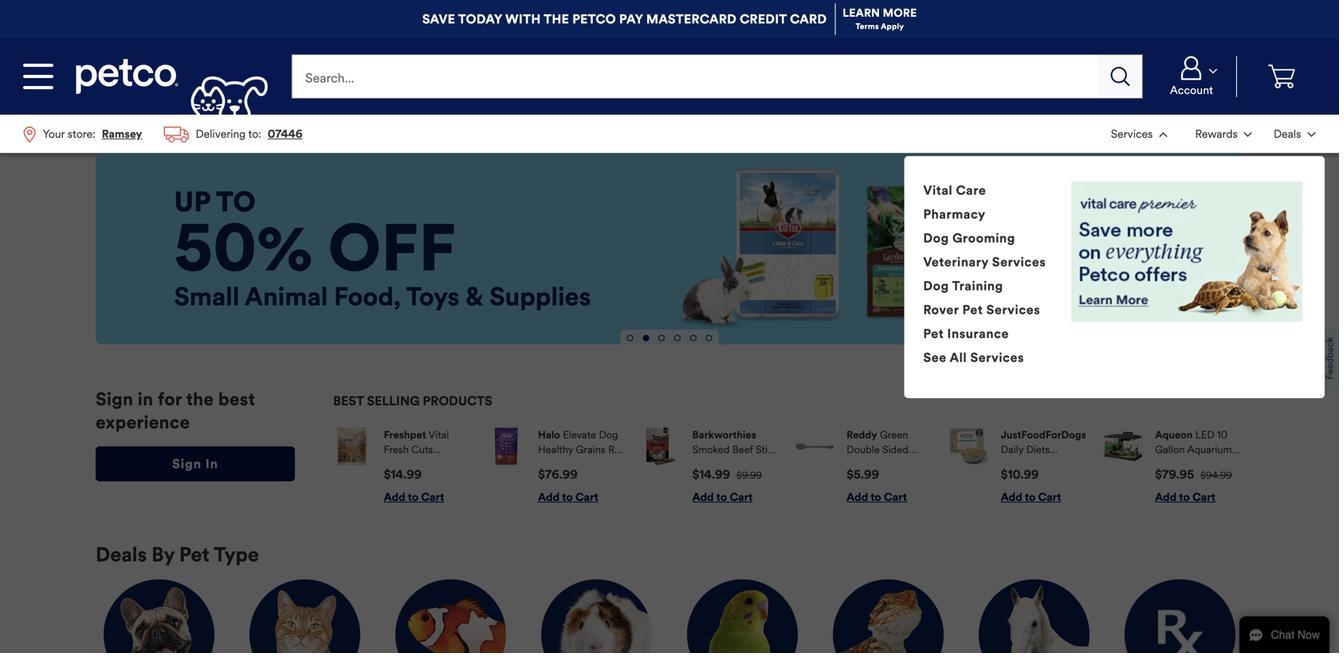 Task type: describe. For each thing, give the bounding box(es) containing it.
sign in for the best experience
[[96, 389, 255, 433]]

0 horizontal spatial pet
[[179, 543, 210, 568]]

farm and feed deals image
[[979, 580, 1090, 654]]

$79.95
[[1155, 468, 1194, 482]]

1 dog from the top
[[923, 230, 949, 246]]

best
[[218, 389, 255, 411]]

pay
[[619, 11, 643, 27]]

see all services link
[[923, 350, 1024, 366]]

credit
[[740, 11, 787, 27]]

$94.99
[[1201, 470, 1232, 482]]

with
[[505, 11, 541, 27]]

search image
[[1111, 67, 1130, 86]]

0 vertical spatial services
[[992, 254, 1046, 270]]

carat down icon 13 image inside list item
[[1159, 132, 1167, 137]]

selling
[[367, 393, 420, 409]]

2 vertical spatial services
[[970, 350, 1024, 366]]

1 $14.99 list item from the left
[[333, 428, 472, 505]]

list containing $14.99
[[333, 415, 1243, 518]]

carat down icon 13 button inside list item
[[1102, 116, 1176, 152]]

$14.99 $9.99
[[692, 468, 762, 482]]

rover
[[923, 302, 959, 318]]

learn more link
[[843, 6, 917, 20]]

petco
[[572, 11, 616, 27]]

1 vertical spatial pet
[[923, 326, 944, 342]]

more
[[883, 6, 917, 20]]

sign in link
[[96, 447, 295, 482]]

bird deals image
[[687, 580, 798, 654]]

pet insurance link
[[923, 326, 1009, 342]]

all
[[950, 350, 967, 366]]

rover pet services link
[[923, 302, 1040, 318]]

$14.99 for $14.99 $9.99
[[692, 468, 730, 482]]

vital care link
[[923, 183, 986, 198]]

sign in
[[172, 456, 218, 472]]

veterinary services link
[[923, 254, 1046, 270]]

mastercard
[[646, 11, 737, 27]]

2 horizontal spatial pet
[[962, 302, 983, 318]]

learn
[[843, 6, 880, 20]]

$5.99 list item
[[796, 428, 935, 505]]

learn more terms apply
[[843, 6, 917, 32]]

best
[[333, 393, 364, 409]]

dog grooming link
[[923, 230, 1015, 246]]



Task type: locate. For each thing, give the bounding box(es) containing it.
$14.99 down selling
[[384, 468, 422, 482]]

carat down icon 13 button
[[1153, 56, 1230, 97], [1265, 116, 1325, 152]]

pharmacy link
[[923, 206, 986, 222]]

$14.99 left $9.99
[[692, 468, 730, 482]]

card
[[790, 11, 827, 27]]

$76.99
[[538, 468, 578, 482]]

sign inside 'button'
[[172, 456, 202, 472]]

$5.99
[[847, 468, 879, 482]]

services up insurance
[[986, 302, 1040, 318]]

1 horizontal spatial $14.99
[[692, 468, 730, 482]]

services down grooming
[[992, 254, 1046, 270]]

1 vertical spatial services
[[986, 302, 1040, 318]]

$14.99
[[384, 468, 422, 482], [692, 468, 730, 482]]

list containing vital care
[[904, 115, 1326, 399]]

dog deals image
[[104, 580, 214, 654]]

carat down icon 13 image
[[1209, 69, 1217, 74], [1159, 132, 1167, 137], [1244, 132, 1252, 137], [1308, 132, 1316, 137]]

cat deals image
[[249, 580, 360, 654]]

experience
[[96, 412, 190, 433]]

sign for sign in
[[172, 456, 202, 472]]

sign
[[96, 389, 133, 411], [172, 456, 202, 472]]

best selling products
[[333, 393, 492, 409]]

sign inside the sign in for the best experience
[[96, 389, 133, 411]]

list
[[13, 115, 313, 154], [904, 115, 1326, 399], [333, 415, 1243, 518]]

save today with the petco pay mastercard credit card
[[422, 11, 827, 27]]

deals by pet type
[[96, 543, 259, 568]]

1 horizontal spatial carat down icon 13 button
[[1265, 116, 1325, 152]]

dog down 'pharmacy' link
[[923, 230, 949, 246]]

2 $14.99 from the left
[[692, 468, 730, 482]]

by
[[152, 543, 175, 568]]

save
[[422, 11, 455, 27]]

0 vertical spatial dog
[[923, 230, 949, 246]]

pet down "training"
[[962, 302, 983, 318]]

reptile deals image
[[833, 580, 944, 654]]

1 $14.99 from the left
[[384, 468, 422, 482]]

$14.99 list item
[[333, 428, 472, 505], [642, 428, 781, 505]]

terms
[[856, 22, 879, 32]]

0 horizontal spatial carat down icon 13 button
[[1102, 116, 1176, 152]]

in
[[206, 456, 218, 472]]

veterinary
[[923, 254, 989, 270]]

products
[[423, 393, 492, 409]]

the
[[544, 11, 569, 27]]

vital care pharmacy dog grooming veterinary services dog training rover pet services pet insurance see all services
[[923, 183, 1046, 366]]

pet pharmacy image
[[1125, 580, 1236, 654]]

1 vertical spatial dog
[[923, 278, 949, 294]]

$10.99 list item
[[950, 428, 1089, 505]]

1 vertical spatial sign
[[172, 456, 202, 472]]

list item
[[904, 115, 1325, 399]]

deals
[[96, 543, 147, 568]]

list item containing vital care
[[904, 115, 1325, 399]]

1 horizontal spatial carat down icon 13 button
[[1180, 116, 1261, 152]]

sign for sign in for the best experience
[[96, 389, 133, 411]]

training
[[952, 278, 1003, 294]]

fish deals image
[[395, 580, 506, 654]]

0 horizontal spatial sign
[[96, 389, 133, 411]]

pharmacy
[[923, 206, 986, 222]]

see
[[923, 350, 947, 366]]

$79.95 $94.99
[[1155, 468, 1232, 482]]

insurance
[[947, 326, 1009, 342]]

2 vertical spatial pet
[[179, 543, 210, 568]]

dog up rover at the right of the page
[[923, 278, 949, 294]]

$76.99 list item
[[487, 428, 626, 505]]

sign in button
[[96, 447, 295, 482]]

0 horizontal spatial $14.99 list item
[[333, 428, 472, 505]]

0 horizontal spatial $14.99
[[384, 468, 422, 482]]

type
[[214, 543, 259, 568]]

dog training link
[[923, 278, 1003, 294]]

0 horizontal spatial carat down icon 13 button
[[1153, 56, 1230, 97]]

0 vertical spatial sign
[[96, 389, 133, 411]]

$79.95 list item
[[1105, 428, 1243, 505]]

services down insurance
[[970, 350, 1024, 366]]

pet right by
[[179, 543, 210, 568]]

pet up see
[[923, 326, 944, 342]]

0 vertical spatial carat down icon 13 button
[[1153, 56, 1230, 97]]

1 horizontal spatial pet
[[923, 326, 944, 342]]

2 dog from the top
[[923, 278, 949, 294]]

1 horizontal spatial $14.99 list item
[[642, 428, 781, 505]]

in
[[138, 389, 153, 411]]

Search search field
[[291, 54, 1099, 99]]

for
[[158, 389, 182, 411]]

1 vertical spatial carat down icon 13 button
[[1265, 116, 1325, 152]]

apply
[[881, 22, 904, 32]]

the
[[186, 389, 214, 411]]

services
[[992, 254, 1046, 270], [986, 302, 1040, 318], [970, 350, 1024, 366]]

$9.99
[[737, 470, 762, 482]]

2 carat down icon 13 button from the left
[[1180, 116, 1261, 152]]

small pet deals image
[[541, 580, 652, 654]]

dog
[[923, 230, 949, 246], [923, 278, 949, 294]]

pet
[[962, 302, 983, 318], [923, 326, 944, 342], [179, 543, 210, 568]]

$10.99
[[1001, 468, 1039, 482]]

care
[[956, 183, 986, 198]]

1 horizontal spatial sign
[[172, 456, 202, 472]]

today
[[458, 11, 502, 27]]

carat down icon 13 button
[[1102, 116, 1176, 152], [1180, 116, 1261, 152]]

$14.99 for $14.99
[[384, 468, 422, 482]]

carat down icon 13 button inside list
[[1265, 116, 1325, 152]]

grooming
[[952, 230, 1015, 246]]

2 $14.99 list item from the left
[[642, 428, 781, 505]]

vital
[[923, 183, 953, 198]]

1 carat down icon 13 button from the left
[[1102, 116, 1176, 152]]

0 vertical spatial pet
[[962, 302, 983, 318]]



Task type: vqa. For each thing, say whether or not it's contained in the screenshot.
$79.95 $94.99 at the bottom
yes



